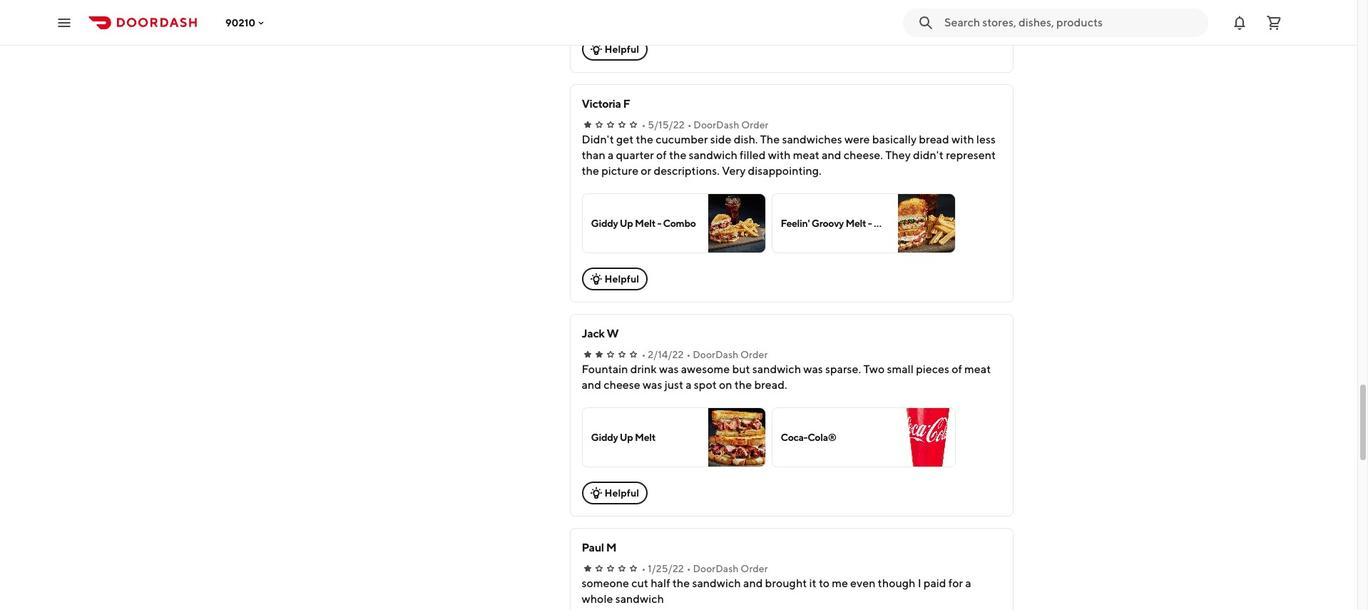 Task type: locate. For each thing, give the bounding box(es) containing it.
3 helpful button from the top
[[582, 482, 648, 505]]

helpful button up m
[[582, 482, 648, 505]]

1 vertical spatial helpful button
[[582, 268, 648, 290]]

0 vertical spatial doordash
[[694, 119, 740, 131]]

0 vertical spatial helpful
[[605, 44, 640, 55]]

combo
[[663, 218, 696, 229], [874, 218, 907, 229]]

- for up
[[658, 218, 662, 229]]

5/15/22
[[648, 119, 685, 131]]

french fries image
[[898, 0, 955, 23]]

coca-cola® button
[[772, 408, 956, 467]]

helpful up m
[[605, 487, 640, 499]]

1 helpful button from the top
[[582, 38, 648, 61]]

order
[[742, 119, 769, 131], [741, 349, 768, 360], [741, 563, 768, 575]]

2 helpful button from the top
[[582, 268, 648, 290]]

giddy inside giddy up melt button
[[591, 432, 618, 443]]

doordash right 1/25/22
[[693, 563, 739, 575]]

feelin' groovy melt - combo button
[[772, 193, 956, 253]]

1 vertical spatial order
[[741, 349, 768, 360]]

paul m
[[582, 541, 617, 555]]

1 helpful from the top
[[605, 44, 640, 55]]

1 horizontal spatial -
[[868, 218, 872, 229]]

helpful up "w"
[[605, 273, 640, 285]]

up
[[620, 218, 633, 229], [620, 432, 633, 443]]

90210
[[226, 17, 256, 28]]

1 vertical spatial helpful
[[605, 273, 640, 285]]

notification bell image
[[1232, 14, 1249, 31]]

1 horizontal spatial combo
[[874, 218, 907, 229]]

2 helpful from the top
[[605, 273, 640, 285]]

•
[[642, 119, 646, 131], [688, 119, 692, 131], [642, 349, 646, 360], [687, 349, 691, 360], [642, 563, 646, 575], [687, 563, 691, 575]]

2 vertical spatial doordash
[[693, 563, 739, 575]]

helpful for f
[[605, 273, 640, 285]]

combo for giddy up melt - combo
[[663, 218, 696, 229]]

2 giddy from the top
[[591, 432, 618, 443]]

0 vertical spatial helpful button
[[582, 38, 648, 61]]

• 5/15/22 • doordash order
[[642, 119, 769, 131]]

doordash right 2/14/22
[[693, 349, 739, 360]]

doordash
[[694, 119, 740, 131], [693, 349, 739, 360], [693, 563, 739, 575]]

up inside giddy up melt button
[[620, 432, 633, 443]]

giddy up melt - combo button
[[582, 193, 766, 253]]

giddy inside giddy up melt - combo "button"
[[591, 218, 618, 229]]

2 - from the left
[[868, 218, 872, 229]]

helpful button
[[582, 38, 648, 61], [582, 268, 648, 290], [582, 482, 648, 505]]

giddy up melt - combo
[[591, 218, 696, 229]]

melt for jack w
[[635, 432, 656, 443]]

melt
[[635, 218, 656, 229], [846, 218, 867, 229], [635, 432, 656, 443]]

90210 button
[[226, 17, 267, 28]]

combo inside feelin' groovy melt - combo button
[[874, 218, 907, 229]]

2 vertical spatial helpful
[[605, 487, 640, 499]]

helpful up the "f" on the left top of the page
[[605, 44, 640, 55]]

doordash for paul m
[[693, 563, 739, 575]]

m
[[606, 541, 617, 555]]

combo right groovy
[[874, 218, 907, 229]]

0 horizontal spatial -
[[658, 218, 662, 229]]

helpful button up "w"
[[582, 268, 648, 290]]

paul
[[582, 541, 604, 555]]

0 vertical spatial giddy
[[591, 218, 618, 229]]

- inside feelin' groovy melt - combo button
[[868, 218, 872, 229]]

-
[[658, 218, 662, 229], [868, 218, 872, 229]]

0 vertical spatial up
[[620, 218, 633, 229]]

1 - from the left
[[658, 218, 662, 229]]

2 combo from the left
[[874, 218, 907, 229]]

0 horizontal spatial combo
[[663, 218, 696, 229]]

- inside giddy up melt - combo "button"
[[658, 218, 662, 229]]

helpful button for f
[[582, 268, 648, 290]]

1 up from the top
[[620, 218, 633, 229]]

combo for feelin' groovy melt - combo
[[874, 218, 907, 229]]

up inside giddy up melt - combo "button"
[[620, 218, 633, 229]]

2 up from the top
[[620, 432, 633, 443]]

1 vertical spatial doordash
[[693, 349, 739, 360]]

1 giddy from the top
[[591, 218, 618, 229]]

• right 1/25/22
[[687, 563, 691, 575]]

doordash right 5/15/22
[[694, 119, 740, 131]]

combo left the giddy up melt - combo "image"
[[663, 218, 696, 229]]

0 vertical spatial order
[[742, 119, 769, 131]]

giddy up melt - combo image
[[708, 194, 765, 253]]

1 combo from the left
[[663, 218, 696, 229]]

1 vertical spatial up
[[620, 432, 633, 443]]

doordash for victoria f
[[694, 119, 740, 131]]

melt inside button
[[635, 432, 656, 443]]

2 vertical spatial helpful button
[[582, 482, 648, 505]]

melt inside "button"
[[635, 218, 656, 229]]

feelin' groovy melt - combo image
[[898, 194, 955, 253]]

2 vertical spatial order
[[741, 563, 768, 575]]

3 helpful from the top
[[605, 487, 640, 499]]

combo inside giddy up melt - combo "button"
[[663, 218, 696, 229]]

w
[[607, 327, 619, 340]]

• 1/25/22 • doordash order
[[642, 563, 768, 575]]

giddy
[[591, 218, 618, 229], [591, 432, 618, 443]]

helpful
[[605, 44, 640, 55], [605, 273, 640, 285], [605, 487, 640, 499]]

1 vertical spatial giddy
[[591, 432, 618, 443]]

feelin'
[[781, 218, 810, 229]]

helpful button up victoria f
[[582, 38, 648, 61]]



Task type: describe. For each thing, give the bounding box(es) containing it.
0 items, open order cart image
[[1266, 14, 1283, 31]]

melt for victoria f
[[635, 218, 656, 229]]

2/14/22
[[648, 349, 684, 360]]

victoria
[[582, 97, 621, 111]]

cola®
[[808, 432, 837, 443]]

- for groovy
[[868, 218, 872, 229]]

helpful for w
[[605, 487, 640, 499]]

f
[[623, 97, 630, 111]]

helpful button for w
[[582, 482, 648, 505]]

open menu image
[[56, 14, 73, 31]]

Store search: begin typing to search for stores available on DoorDash text field
[[945, 15, 1200, 30]]

giddy up melt image
[[708, 408, 765, 467]]

groovy
[[812, 218, 844, 229]]

up for w
[[620, 432, 633, 443]]

up for f
[[620, 218, 633, 229]]

giddy up melt button
[[582, 408, 766, 467]]

melt inside button
[[846, 218, 867, 229]]

jack w
[[582, 327, 619, 340]]

coca-cola®
[[781, 432, 837, 443]]

• left 5/15/22
[[642, 119, 646, 131]]

coca-
[[781, 432, 808, 443]]

• left 2/14/22
[[642, 349, 646, 360]]

jack
[[582, 327, 605, 340]]

• left 1/25/22
[[642, 563, 646, 575]]

• right 2/14/22
[[687, 349, 691, 360]]

coca cola® image
[[898, 408, 955, 467]]

giddy up melt
[[591, 432, 656, 443]]

victoria f
[[582, 97, 630, 111]]

order for w
[[741, 349, 768, 360]]

1/25/22
[[648, 563, 684, 575]]

giddy for victoria
[[591, 218, 618, 229]]

giddy for jack
[[591, 432, 618, 443]]

order for f
[[742, 119, 769, 131]]

doordash for jack w
[[693, 349, 739, 360]]

• 2/14/22 • doordash order
[[642, 349, 768, 360]]

• right 5/15/22
[[688, 119, 692, 131]]

feelin' groovy melt - combo
[[781, 218, 907, 229]]

order for m
[[741, 563, 768, 575]]



Task type: vqa. For each thing, say whether or not it's contained in the screenshot.
Feelin' Groovy Melt - Combo 'Button'
yes



